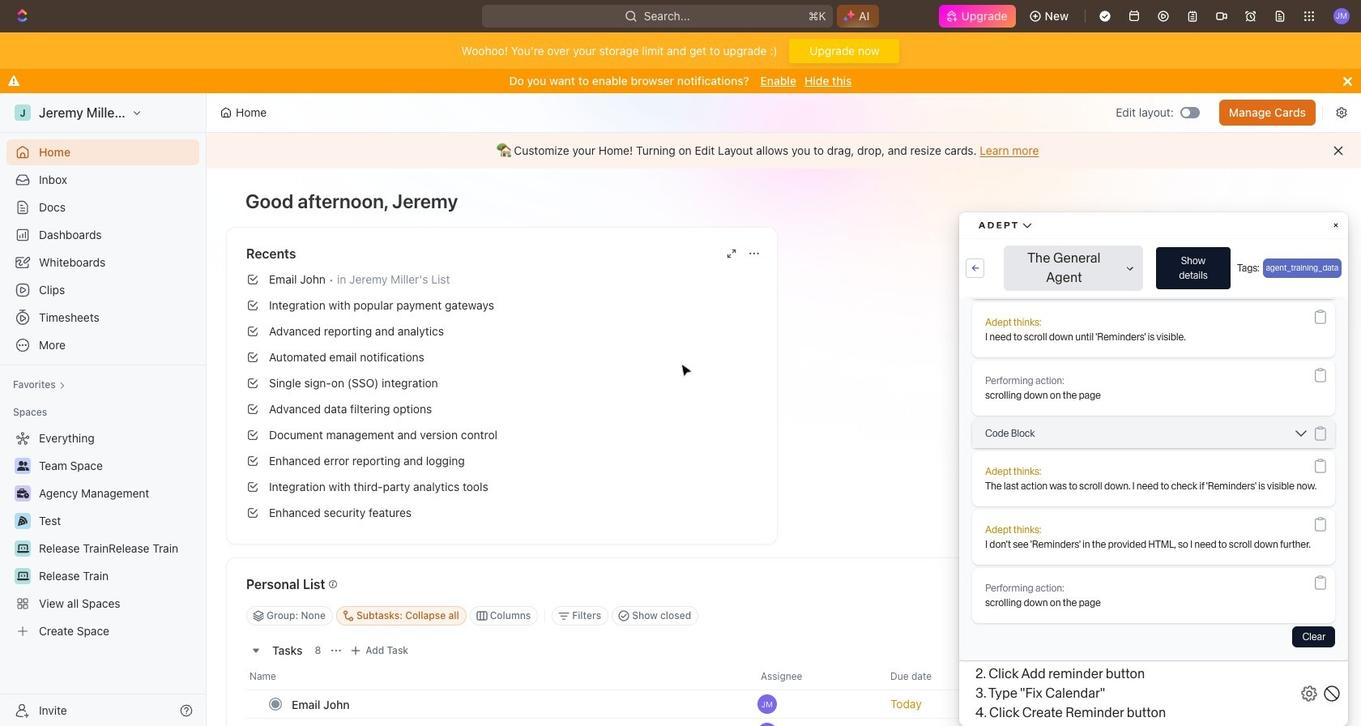 Task type: describe. For each thing, give the bounding box(es) containing it.
user group image
[[17, 461, 29, 471]]

jeremy miller's workspace, , element
[[15, 105, 31, 121]]

sidebar navigation
[[0, 93, 210, 726]]

laptop code image
[[17, 544, 29, 553]]



Task type: locate. For each thing, give the bounding box(es) containing it.
tree inside sidebar navigation
[[6, 425, 199, 644]]

pizza slice image
[[18, 516, 28, 526]]

laptop code image
[[17, 571, 29, 581]]

tree
[[6, 425, 199, 644]]

alert
[[207, 133, 1361, 169]]

Search tasks... text field
[[1096, 604, 1258, 628]]

business time image
[[17, 489, 29, 498]]



Task type: vqa. For each thing, say whether or not it's contained in the screenshot.
"Everything" to the top
no



